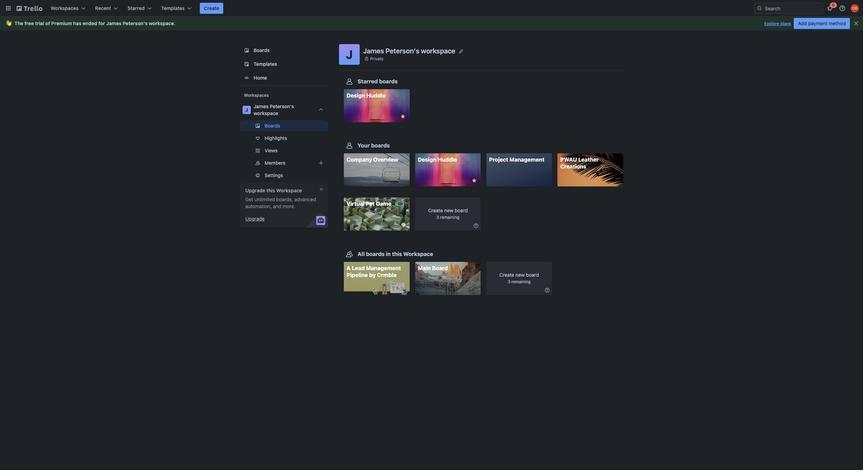 Task type: describe. For each thing, give the bounding box(es) containing it.
new for sm icon
[[516, 272, 525, 278]]

the
[[14, 20, 23, 26]]

1 vertical spatial workspaces
[[244, 93, 269, 98]]

click to unstar this board. it will be removed from your starred list. image
[[471, 178, 478, 184]]

boards for first boards link from the top of the page
[[254, 47, 270, 53]]

0 vertical spatial james peterson's workspace
[[363, 47, 456, 55]]

virtual pet game
[[347, 201, 392, 207]]

a
[[347, 265, 351, 271]]

pwau
[[561, 157, 577, 163]]

create inside button
[[204, 5, 219, 11]]

all
[[358, 251, 365, 257]]

unlimited
[[255, 197, 275, 202]]

of
[[45, 20, 50, 26]]

search image
[[758, 6, 763, 11]]

new for sm image
[[445, 208, 454, 214]]

explore
[[765, 21, 780, 26]]

in
[[386, 251, 391, 257]]

boards for your
[[371, 142, 390, 149]]

board for sm image
[[455, 208, 468, 214]]

members
[[265, 160, 286, 166]]

starred boards
[[358, 78, 398, 84]]

sm image
[[544, 287, 551, 294]]

all boards in this workspace
[[358, 251, 433, 257]]

template board image
[[243, 60, 251, 68]]

1 vertical spatial j
[[245, 107, 248, 113]]

upgrade for upgrade this workspace get unlimited boards, advanced automation, and more.
[[245, 188, 265, 193]]

project management
[[489, 157, 545, 163]]

main board link
[[415, 262, 481, 295]]

board image
[[243, 46, 251, 54]]

by
[[369, 272, 376, 278]]

explore plans
[[765, 21, 792, 26]]

design huddle for the bottommost design huddle link
[[418, 157, 457, 163]]

design huddle for the left design huddle link
[[347, 92, 386, 99]]

add image
[[317, 159, 325, 167]]

upgrade for upgrade
[[245, 216, 265, 222]]

settings
[[265, 172, 283, 178]]

1 vertical spatial james
[[363, 47, 384, 55]]

recent button
[[91, 3, 122, 14]]

1 horizontal spatial templates
[[254, 61, 277, 67]]

templates button
[[157, 3, 196, 14]]

highlights link
[[240, 133, 328, 144]]

create new board 3 remaining for sm icon
[[500, 272, 539, 284]]

2 boards link from the top
[[240, 120, 328, 131]]

Search field
[[763, 3, 823, 13]]

0 vertical spatial management
[[510, 157, 545, 163]]

there is new activity on this board. image
[[402, 223, 406, 227]]

crmble
[[377, 272, 397, 278]]

1 vertical spatial peterson's
[[386, 47, 420, 55]]

virtual
[[347, 201, 365, 207]]

pwau leather creations
[[561, 157, 599, 170]]

pipeline
[[347, 272, 368, 278]]

2 vertical spatial james
[[254, 103, 269, 109]]

1 horizontal spatial peterson's
[[270, 103, 294, 109]]

open information menu image
[[840, 5, 846, 12]]

overview
[[374, 157, 399, 163]]

company
[[347, 157, 372, 163]]

home link
[[240, 72, 328, 84]]

recent
[[95, 5, 111, 11]]

👋 the free trial of premium has ended for james peterson's workspace .
[[6, 20, 176, 26]]

1 vertical spatial james peterson's workspace
[[254, 103, 294, 116]]

christina overa (christinaovera) image
[[851, 4, 860, 12]]

your boards
[[358, 142, 390, 149]]

project management link
[[487, 154, 552, 187]]

main
[[418, 265, 431, 271]]

j inside button
[[346, 47, 353, 61]]

pwau leather creations link
[[558, 154, 624, 187]]

boards,
[[276, 197, 293, 202]]

management inside a lead management pipeline by crmble
[[366, 265, 401, 271]]

board for sm icon
[[526, 272, 539, 278]]

huddle for click to unstar this board. it will be removed from your starred list. icon
[[367, 92, 386, 99]]

premium
[[51, 20, 72, 26]]

design for the left design huddle link
[[347, 92, 365, 99]]

workspace inside upgrade this workspace get unlimited boards, advanced automation, and more.
[[276, 188, 302, 193]]

👋
[[6, 20, 12, 26]]

main board
[[418, 265, 448, 271]]

automation,
[[245, 203, 272, 209]]

click to unstar this board. it will be removed from your starred list. image
[[400, 113, 406, 120]]

a lead management pipeline by crmble
[[347, 265, 401, 278]]

ended
[[83, 20, 97, 26]]

sm image
[[473, 223, 480, 229]]

more.
[[283, 203, 296, 209]]

explore plans button
[[765, 20, 792, 28]]

lead
[[352, 265, 365, 271]]



Task type: vqa. For each thing, say whether or not it's contained in the screenshot.
table link
no



Task type: locate. For each thing, give the bounding box(es) containing it.
0 vertical spatial workspaces
[[51, 5, 79, 11]]

0 vertical spatial workspace
[[149, 20, 174, 26]]

home image
[[243, 74, 251, 82]]

1 horizontal spatial james
[[254, 103, 269, 109]]

virtual pet game link
[[344, 198, 410, 231]]

templates link
[[240, 58, 328, 70]]

your
[[358, 142, 370, 149]]

upgrade
[[245, 188, 265, 193], [245, 216, 265, 222]]

get
[[245, 197, 253, 202]]

1 horizontal spatial design
[[418, 157, 437, 163]]

starred button
[[124, 3, 156, 14]]

0 vertical spatial workspace
[[276, 188, 302, 193]]

0 horizontal spatial huddle
[[367, 92, 386, 99]]

0 horizontal spatial create new board 3 remaining
[[428, 208, 468, 220]]

2 vertical spatial boards
[[366, 251, 385, 257]]

a lead management pipeline by crmble link
[[344, 262, 410, 295]]

management
[[510, 157, 545, 163], [366, 265, 401, 271]]

1 vertical spatial board
[[526, 272, 539, 278]]

boards for all
[[366, 251, 385, 257]]

1 vertical spatial 3
[[508, 279, 511, 284]]

0 vertical spatial design huddle
[[347, 92, 386, 99]]

starred for starred boards
[[358, 78, 378, 84]]

templates
[[161, 5, 185, 11], [254, 61, 277, 67]]

workspace up "boards,"
[[276, 188, 302, 193]]

0 vertical spatial remaining
[[441, 215, 460, 220]]

banner
[[0, 17, 864, 30]]

1 horizontal spatial design huddle
[[418, 157, 457, 163]]

add payment method
[[799, 20, 846, 26]]

0 horizontal spatial j
[[245, 107, 248, 113]]

boards
[[379, 78, 398, 84], [371, 142, 390, 149], [366, 251, 385, 257]]

board
[[455, 208, 468, 214], [526, 272, 539, 278]]

peterson's inside "banner"
[[123, 20, 148, 26]]

0 vertical spatial new
[[445, 208, 454, 214]]

upgrade this workspace get unlimited boards, advanced automation, and more.
[[245, 188, 316, 209]]

0 vertical spatial templates
[[161, 5, 185, 11]]

settings link
[[240, 170, 328, 181]]

2 horizontal spatial create
[[500, 272, 515, 278]]

james peterson's workspace
[[363, 47, 456, 55], [254, 103, 294, 116]]

game
[[376, 201, 392, 207]]

1 vertical spatial design huddle
[[418, 157, 457, 163]]

boards link
[[240, 44, 328, 57], [240, 120, 328, 131]]

free
[[25, 20, 34, 26]]

design huddle
[[347, 92, 386, 99], [418, 157, 457, 163]]

1 vertical spatial this
[[392, 251, 402, 257]]

workspace up main on the left bottom of page
[[404, 251, 433, 257]]

private
[[370, 56, 384, 61]]

workspaces
[[51, 5, 79, 11], [244, 93, 269, 98]]

0 horizontal spatial design huddle link
[[344, 89, 410, 122]]

templates up home
[[254, 61, 277, 67]]

1 horizontal spatial new
[[516, 272, 525, 278]]

for
[[99, 20, 105, 26]]

upgrade up get
[[245, 188, 265, 193]]

0 horizontal spatial templates
[[161, 5, 185, 11]]

0 vertical spatial create
[[204, 5, 219, 11]]

company overview
[[347, 157, 399, 163]]

banner containing 👋
[[0, 17, 864, 30]]

1 horizontal spatial workspaces
[[244, 93, 269, 98]]

0 horizontal spatial this
[[267, 188, 275, 193]]

remaining
[[441, 215, 460, 220], [512, 279, 531, 284]]

1 upgrade from the top
[[245, 188, 265, 193]]

add payment method button
[[794, 18, 851, 29]]

1 vertical spatial design
[[418, 157, 437, 163]]

j left private
[[346, 47, 353, 61]]

and
[[273, 203, 281, 209]]

home
[[254, 75, 267, 81]]

1 vertical spatial create
[[428, 208, 443, 214]]

0 horizontal spatial 3
[[437, 215, 439, 220]]

0 horizontal spatial workspace
[[149, 20, 174, 26]]

views link
[[240, 145, 328, 156]]

company overview link
[[344, 154, 410, 187]]

upgrade inside upgrade this workspace get unlimited boards, advanced automation, and more.
[[245, 188, 265, 193]]

1 vertical spatial design huddle link
[[415, 154, 481, 187]]

members link
[[240, 158, 328, 169]]

0 horizontal spatial workspace
[[276, 188, 302, 193]]

starred inside popup button
[[128, 5, 145, 11]]

remaining for sm image
[[441, 215, 460, 220]]

boards for starred
[[379, 78, 398, 84]]

0 vertical spatial this
[[267, 188, 275, 193]]

create for sm image
[[428, 208, 443, 214]]

0 horizontal spatial workspaces
[[51, 5, 79, 11]]

1 vertical spatial boards link
[[240, 120, 328, 131]]

remaining for sm icon
[[512, 279, 531, 284]]

workspaces inside "dropdown button"
[[51, 5, 79, 11]]

0 horizontal spatial new
[[445, 208, 454, 214]]

this up unlimited
[[267, 188, 275, 193]]

1 horizontal spatial huddle
[[438, 157, 457, 163]]

advanced
[[295, 197, 316, 202]]

.
[[174, 20, 176, 26]]

0 vertical spatial james
[[106, 20, 122, 26]]

views
[[265, 148, 278, 153]]

starred down private
[[358, 78, 378, 84]]

0 vertical spatial boards
[[379, 78, 398, 84]]

james down home
[[254, 103, 269, 109]]

1 horizontal spatial workspace
[[404, 251, 433, 257]]

1 horizontal spatial this
[[392, 251, 402, 257]]

creations
[[561, 164, 587, 170]]

boards up highlights
[[265, 123, 280, 129]]

workspaces down home
[[244, 93, 269, 98]]

starred for starred
[[128, 5, 145, 11]]

2 vertical spatial create
[[500, 272, 515, 278]]

plans
[[781, 21, 792, 26]]

1 horizontal spatial design huddle link
[[415, 154, 481, 187]]

0 vertical spatial 3
[[437, 215, 439, 220]]

wave image
[[6, 20, 12, 27]]

workspaces up premium
[[51, 5, 79, 11]]

james peterson's workspace up private
[[363, 47, 456, 55]]

1 vertical spatial workspace
[[421, 47, 456, 55]]

workspace
[[276, 188, 302, 193], [404, 251, 433, 257]]

boards for second boards link
[[265, 123, 280, 129]]

design for the bottommost design huddle link
[[418, 157, 437, 163]]

trial
[[35, 20, 44, 26]]

boards
[[254, 47, 270, 53], [265, 123, 280, 129]]

highlights
[[265, 135, 287, 141]]

0 horizontal spatial peterson's
[[123, 20, 148, 26]]

upgrade button
[[245, 215, 265, 222]]

j button
[[339, 44, 360, 65]]

1 vertical spatial boards
[[265, 123, 280, 129]]

boards up 'overview'
[[371, 142, 390, 149]]

0 horizontal spatial create
[[204, 5, 219, 11]]

james inside "banner"
[[106, 20, 122, 26]]

james up private
[[363, 47, 384, 55]]

has
[[73, 20, 82, 26]]

create button
[[200, 3, 223, 14]]

1 vertical spatial new
[[516, 272, 525, 278]]

this right in
[[392, 251, 402, 257]]

1 horizontal spatial management
[[510, 157, 545, 163]]

1 vertical spatial templates
[[254, 61, 277, 67]]

design
[[347, 92, 365, 99], [418, 157, 437, 163]]

0 vertical spatial design
[[347, 92, 365, 99]]

1 vertical spatial workspace
[[404, 251, 433, 257]]

james peterson's workspace up highlights
[[254, 103, 294, 116]]

boards down private
[[379, 78, 398, 84]]

0 vertical spatial board
[[455, 208, 468, 214]]

1 horizontal spatial 3
[[508, 279, 511, 284]]

workspace inside "banner"
[[149, 20, 174, 26]]

create for sm icon
[[500, 272, 515, 278]]

peterson's
[[123, 20, 148, 26], [386, 47, 420, 55], [270, 103, 294, 109]]

board
[[432, 265, 448, 271]]

1 vertical spatial management
[[366, 265, 401, 271]]

templates up .
[[161, 5, 185, 11]]

boards link up the templates link at the left
[[240, 44, 328, 57]]

primary element
[[0, 0, 864, 17]]

3
[[437, 215, 439, 220], [508, 279, 511, 284]]

0 vertical spatial boards
[[254, 47, 270, 53]]

boards right the 'board' image
[[254, 47, 270, 53]]

create new board 3 remaining for sm image
[[428, 208, 468, 220]]

0 vertical spatial starred
[[128, 5, 145, 11]]

0 vertical spatial design huddle link
[[344, 89, 410, 122]]

0 horizontal spatial management
[[366, 265, 401, 271]]

workspace
[[149, 20, 174, 26], [421, 47, 456, 55], [254, 110, 278, 116]]

1 vertical spatial upgrade
[[245, 216, 265, 222]]

1 vertical spatial boards
[[371, 142, 390, 149]]

0 horizontal spatial board
[[455, 208, 468, 214]]

leather
[[579, 157, 599, 163]]

1 horizontal spatial workspace
[[254, 110, 278, 116]]

payment
[[809, 20, 828, 26]]

0 horizontal spatial james peterson's workspace
[[254, 103, 294, 116]]

back to home image
[[17, 3, 42, 14]]

1 horizontal spatial create
[[428, 208, 443, 214]]

huddle
[[367, 92, 386, 99], [438, 157, 457, 163]]

0 horizontal spatial design huddle
[[347, 92, 386, 99]]

2 vertical spatial workspace
[[254, 110, 278, 116]]

1 horizontal spatial j
[[346, 47, 353, 61]]

create new board 3 remaining
[[428, 208, 468, 220], [500, 272, 539, 284]]

0 vertical spatial boards link
[[240, 44, 328, 57]]

2 horizontal spatial james
[[363, 47, 384, 55]]

1 horizontal spatial james peterson's workspace
[[363, 47, 456, 55]]

1 vertical spatial starred
[[358, 78, 378, 84]]

add
[[799, 20, 808, 26]]

1 vertical spatial create new board 3 remaining
[[500, 272, 539, 284]]

templates inside popup button
[[161, 5, 185, 11]]

this
[[267, 188, 275, 193], [392, 251, 402, 257]]

1 horizontal spatial create new board 3 remaining
[[500, 272, 539, 284]]

2 horizontal spatial peterson's
[[386, 47, 420, 55]]

1 boards link from the top
[[240, 44, 328, 57]]

1 horizontal spatial starred
[[358, 78, 378, 84]]

boards link up highlights link
[[240, 120, 328, 131]]

0 vertical spatial j
[[346, 47, 353, 61]]

3 for sm icon
[[508, 279, 511, 284]]

james right for
[[106, 20, 122, 26]]

upgrade down automation,
[[245, 216, 265, 222]]

j
[[346, 47, 353, 61], [245, 107, 248, 113]]

2 upgrade from the top
[[245, 216, 265, 222]]

new
[[445, 208, 454, 214], [516, 272, 525, 278]]

1 horizontal spatial remaining
[[512, 279, 531, 284]]

1 vertical spatial remaining
[[512, 279, 531, 284]]

6 notifications image
[[826, 4, 835, 12]]

starred right recent dropdown button
[[128, 5, 145, 11]]

pet
[[366, 201, 375, 207]]

0 vertical spatial huddle
[[367, 92, 386, 99]]

1 vertical spatial huddle
[[438, 157, 457, 163]]

management up crmble
[[366, 265, 401, 271]]

2 horizontal spatial workspace
[[421, 47, 456, 55]]

2 vertical spatial peterson's
[[270, 103, 294, 109]]

j down home image
[[245, 107, 248, 113]]

design huddle link
[[344, 89, 410, 122], [415, 154, 481, 187]]

this inside upgrade this workspace get unlimited boards, advanced automation, and more.
[[267, 188, 275, 193]]

0 vertical spatial peterson's
[[123, 20, 148, 26]]

project
[[489, 157, 509, 163]]

0 horizontal spatial design
[[347, 92, 365, 99]]

management right project
[[510, 157, 545, 163]]

workspaces button
[[47, 3, 90, 14]]

0 horizontal spatial starred
[[128, 5, 145, 11]]

huddle for click to unstar this board. it will be removed from your starred list. image
[[438, 157, 457, 163]]

3 for sm image
[[437, 215, 439, 220]]

0 horizontal spatial james
[[106, 20, 122, 26]]

create
[[204, 5, 219, 11], [428, 208, 443, 214], [500, 272, 515, 278]]

method
[[829, 20, 846, 26]]

0 vertical spatial upgrade
[[245, 188, 265, 193]]

0 horizontal spatial remaining
[[441, 215, 460, 220]]

boards left in
[[366, 251, 385, 257]]

0 vertical spatial create new board 3 remaining
[[428, 208, 468, 220]]



